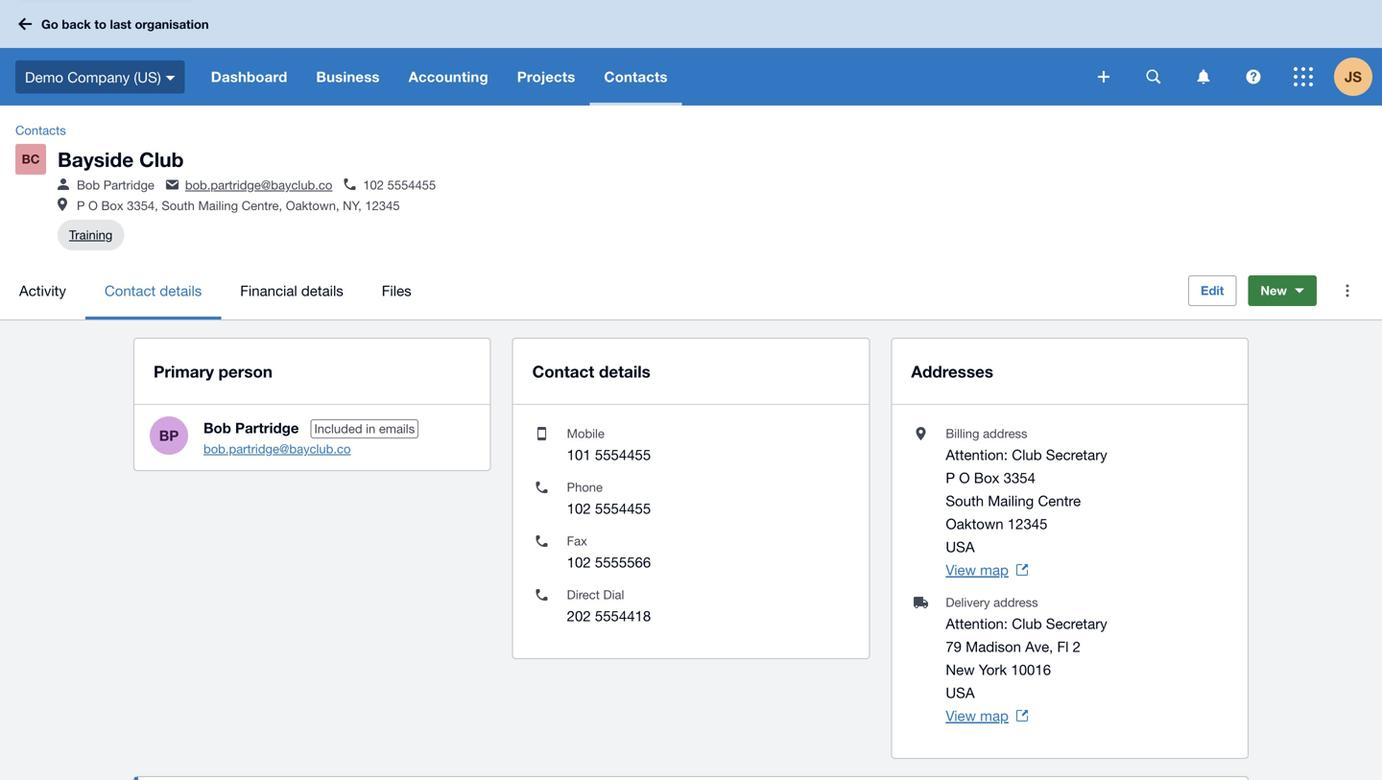 Task type: locate. For each thing, give the bounding box(es) containing it.
emails
[[379, 422, 415, 437]]

1 horizontal spatial south
[[946, 493, 984, 510]]

oaktown
[[946, 516, 1004, 533]]

attention inside billing address attention : club secretary p o box 3354 south mailing centre oaktown 12345 usa view map
[[946, 447, 1004, 464]]

dashboard link
[[197, 48, 302, 106]]

svg image inside demo company (us) popup button
[[166, 76, 175, 80]]

5554455 inside 'phone 102 5554455'
[[595, 501, 651, 517]]

1 vertical spatial map
[[981, 708, 1009, 725]]

ave,
[[1026, 639, 1054, 656]]

0 vertical spatial :
[[1004, 447, 1008, 464]]

0 vertical spatial attention
[[946, 447, 1004, 464]]

club inside billing address attention : club secretary p o box 3354 south mailing centre oaktown 12345 usa view map
[[1012, 447, 1043, 464]]

view
[[946, 562, 977, 579], [946, 708, 977, 725]]

bob right 'primary person' image
[[77, 178, 100, 192]]

1 horizontal spatial o
[[960, 470, 971, 487]]

contacts link
[[8, 121, 74, 140]]

102 down fax
[[567, 554, 591, 571]]

banner
[[0, 0, 1383, 106]]

0 vertical spatial map
[[981, 562, 1009, 579]]

2 view from the top
[[946, 708, 977, 725]]

102 right phone number "icon"
[[363, 178, 384, 192]]

1 map from the top
[[981, 562, 1009, 579]]

menu
[[0, 262, 1174, 320]]

1 vertical spatial secretary
[[1047, 616, 1108, 633]]

mailing down 3354
[[988, 493, 1035, 510]]

secretary up 2
[[1047, 616, 1108, 633]]

person
[[219, 362, 273, 381]]

bob
[[77, 178, 100, 192], [204, 420, 231, 437]]

financial
[[240, 282, 297, 299]]

1 vertical spatial contacts
[[15, 123, 66, 138]]

1 horizontal spatial details
[[301, 282, 344, 299]]

contact up mobile
[[533, 362, 595, 381]]

3354,
[[127, 198, 158, 213]]

1 vertical spatial bob.partridge@bayclub.co
[[204, 442, 351, 457]]

0 horizontal spatial p
[[77, 198, 85, 213]]

0 horizontal spatial new
[[946, 662, 975, 679]]

1 vertical spatial view map link
[[946, 705, 1028, 728]]

0 vertical spatial contacts
[[604, 68, 668, 85]]

secretary up centre
[[1047, 447, 1108, 464]]

0 horizontal spatial partridge
[[103, 178, 155, 192]]

0 horizontal spatial o
[[88, 198, 98, 213]]

102 5554455
[[363, 178, 436, 192]]

contacts up bc
[[15, 123, 66, 138]]

1 horizontal spatial svg image
[[1247, 70, 1261, 84]]

1 view from the top
[[946, 562, 977, 579]]

5554455 right phone number "icon"
[[388, 178, 436, 192]]

club up 3354
[[1012, 447, 1043, 464]]

0 horizontal spatial box
[[101, 198, 124, 213]]

new
[[1261, 283, 1288, 298], [946, 662, 975, 679]]

details up primary
[[160, 282, 202, 299]]

0 horizontal spatial bob partridge
[[77, 178, 155, 192]]

102 down phone
[[567, 501, 591, 517]]

phone 102 5554455
[[567, 480, 651, 517]]

training
[[69, 228, 113, 243]]

12345 down 102 5554455
[[365, 198, 400, 213]]

102 inside fax 102 5555566
[[567, 554, 591, 571]]

0 horizontal spatial south
[[162, 198, 195, 213]]

attention for o
[[946, 447, 1004, 464]]

bob right 'bp'
[[204, 420, 231, 437]]

secretary inside billing address attention : club secretary p o box 3354 south mailing centre oaktown 12345 usa view map
[[1047, 447, 1108, 464]]

0 horizontal spatial contact
[[105, 282, 156, 299]]

partridge up 3354,
[[103, 178, 155, 192]]

2 : from the top
[[1004, 616, 1008, 633]]

12345
[[365, 198, 400, 213], [1008, 516, 1048, 533]]

102 inside 'phone 102 5554455'
[[567, 501, 591, 517]]

2 vertical spatial club
[[1012, 616, 1043, 633]]

new inside delivery address attention : club secretary 79 madison ave, fl 2 new york 10016 usa view map
[[946, 662, 975, 679]]

0 vertical spatial address
[[984, 427, 1028, 441]]

secretary inside delivery address attention : club secretary 79 madison ave, fl 2 new york 10016 usa view map
[[1047, 616, 1108, 633]]

business
[[316, 68, 380, 85]]

2 vertical spatial 102
[[567, 554, 591, 571]]

to
[[94, 17, 106, 31]]

actions menu image
[[1329, 272, 1368, 310]]

address inside delivery address attention : club secretary 79 madison ave, fl 2 new york 10016 usa view map
[[994, 596, 1039, 610]]

0 horizontal spatial contact details
[[105, 282, 202, 299]]

bob partridge
[[77, 178, 155, 192], [204, 420, 299, 437]]

bob.partridge@bayclub.co link down included
[[204, 442, 351, 457]]

club up email icon
[[139, 147, 184, 171]]

demo company (us) button
[[0, 48, 197, 106]]

5554455 inside mobile 101 5554455
[[595, 447, 651, 464]]

address inside billing address attention : club secretary p o box 3354 south mailing centre oaktown 12345 usa view map
[[984, 427, 1028, 441]]

2 attention from the top
[[946, 616, 1004, 633]]

fl
[[1058, 639, 1069, 656]]

0 horizontal spatial mailing
[[198, 198, 238, 213]]

bob.partridge@bayclub.co link
[[185, 178, 333, 192], [204, 442, 351, 457]]

5554455 down phone
[[595, 501, 651, 517]]

1 vertical spatial new
[[946, 662, 975, 679]]

mailing
[[198, 198, 238, 213], [988, 493, 1035, 510]]

go back to last organisation
[[41, 17, 209, 31]]

attention
[[946, 447, 1004, 464], [946, 616, 1004, 633]]

1 vertical spatial 12345
[[1008, 516, 1048, 533]]

bob partridge down the bayside club
[[77, 178, 155, 192]]

0 vertical spatial view map link
[[946, 559, 1028, 582]]

oaktown,
[[286, 198, 340, 213]]

included
[[314, 422, 363, 437]]

1 view map link from the top
[[946, 559, 1028, 582]]

1 horizontal spatial mailing
[[988, 493, 1035, 510]]

usa down 79
[[946, 685, 975, 702]]

: inside delivery address attention : club secretary 79 madison ave, fl 2 new york 10016 usa view map
[[1004, 616, 1008, 633]]

in
[[366, 422, 376, 437]]

map inside billing address attention : club secretary p o box 3354 south mailing centre oaktown 12345 usa view map
[[981, 562, 1009, 579]]

back
[[62, 17, 91, 31]]

bob.partridge@bayclub.co up centre,
[[185, 178, 333, 192]]

o down billing
[[960, 470, 971, 487]]

0 vertical spatial new
[[1261, 283, 1288, 298]]

centre,
[[242, 198, 282, 213]]

2 secretary from the top
[[1047, 616, 1108, 633]]

partridge down person
[[235, 420, 299, 437]]

2 usa from the top
[[946, 685, 975, 702]]

details up mobile
[[599, 362, 651, 381]]

1 vertical spatial :
[[1004, 616, 1008, 633]]

12345 down centre
[[1008, 516, 1048, 533]]

1 horizontal spatial partridge
[[235, 420, 299, 437]]

1 vertical spatial p
[[946, 470, 956, 487]]

2 vertical spatial 5554455
[[595, 501, 651, 517]]

10016
[[1012, 662, 1052, 679]]

1 vertical spatial usa
[[946, 685, 975, 702]]

contact details
[[105, 282, 202, 299], [533, 362, 651, 381]]

1 horizontal spatial 12345
[[1008, 516, 1048, 533]]

1 horizontal spatial p
[[946, 470, 956, 487]]

1 horizontal spatial bob
[[204, 420, 231, 437]]

1 vertical spatial address
[[994, 596, 1039, 610]]

attention for madison
[[946, 616, 1004, 633]]

1 vertical spatial attention
[[946, 616, 1004, 633]]

1 vertical spatial 102
[[567, 501, 591, 517]]

1 horizontal spatial contacts
[[604, 68, 668, 85]]

contacts right projects
[[604, 68, 668, 85]]

0 horizontal spatial svg image
[[1198, 70, 1211, 84]]

view map link down 'york'
[[946, 705, 1028, 728]]

: up madison
[[1004, 616, 1008, 633]]

south down email icon
[[162, 198, 195, 213]]

mailing left centre,
[[198, 198, 238, 213]]

training button
[[69, 220, 113, 251]]

:
[[1004, 447, 1008, 464], [1004, 616, 1008, 633]]

1 horizontal spatial box
[[975, 470, 1000, 487]]

organisation
[[135, 17, 209, 31]]

club inside delivery address attention : club secretary 79 madison ave, fl 2 new york 10016 usa view map
[[1012, 616, 1043, 633]]

5554455 for 102 5554455
[[595, 501, 651, 517]]

: inside billing address attention : club secretary p o box 3354 south mailing centre oaktown 12345 usa view map
[[1004, 447, 1008, 464]]

1 vertical spatial view
[[946, 708, 977, 725]]

0 vertical spatial bob.partridge@bayclub.co
[[185, 178, 333, 192]]

last
[[110, 17, 131, 31]]

1 vertical spatial 5554455
[[595, 447, 651, 464]]

1 secretary from the top
[[1047, 447, 1108, 464]]

0 vertical spatial contact
[[105, 282, 156, 299]]

svg image
[[1198, 70, 1211, 84], [1247, 70, 1261, 84]]

bayside club
[[58, 147, 184, 171]]

2 map from the top
[[981, 708, 1009, 725]]

0 vertical spatial 5554455
[[388, 178, 436, 192]]

1 : from the top
[[1004, 447, 1008, 464]]

view up delivery
[[946, 562, 977, 579]]

box left 3354,
[[101, 198, 124, 213]]

2 svg image from the left
[[1247, 70, 1261, 84]]

view map link up delivery
[[946, 559, 1028, 582]]

contact details up mobile
[[533, 362, 651, 381]]

1 svg image from the left
[[1198, 70, 1211, 84]]

0 vertical spatial bob partridge
[[77, 178, 155, 192]]

new inside popup button
[[1261, 283, 1288, 298]]

1 vertical spatial mailing
[[988, 493, 1035, 510]]

south up oaktown
[[946, 493, 984, 510]]

1 vertical spatial box
[[975, 470, 1000, 487]]

secretary
[[1047, 447, 1108, 464], [1047, 616, 1108, 633]]

: for ave,
[[1004, 616, 1008, 633]]

0 vertical spatial contact details
[[105, 282, 202, 299]]

details inside "button"
[[301, 282, 344, 299]]

0 horizontal spatial details
[[160, 282, 202, 299]]

usa inside billing address attention : club secretary p o box 3354 south mailing centre oaktown 12345 usa view map
[[946, 539, 975, 556]]

1 vertical spatial bob partridge
[[204, 420, 299, 437]]

1 vertical spatial south
[[946, 493, 984, 510]]

usa down oaktown
[[946, 539, 975, 556]]

1 vertical spatial o
[[960, 470, 971, 487]]

contacts
[[604, 68, 668, 85], [15, 123, 66, 138]]

0 vertical spatial o
[[88, 198, 98, 213]]

0 horizontal spatial 12345
[[365, 198, 400, 213]]

p down billing
[[946, 470, 956, 487]]

company
[[67, 68, 130, 85]]

attention down billing
[[946, 447, 1004, 464]]

bob.partridge@bayclub.co for the bottommost bob.partridge@bayclub.co link
[[204, 442, 351, 457]]

1 vertical spatial bob
[[204, 420, 231, 437]]

map up delivery
[[981, 562, 1009, 579]]

address right delivery
[[994, 596, 1039, 610]]

12345 inside billing address attention : club secretary p o box 3354 south mailing centre oaktown 12345 usa view map
[[1008, 516, 1048, 533]]

addresses
[[912, 362, 994, 381]]

0 vertical spatial mailing
[[198, 198, 238, 213]]

bob.partridge@bayclub.co down included
[[204, 442, 351, 457]]

attention inside delivery address attention : club secretary 79 madison ave, fl 2 new york 10016 usa view map
[[946, 616, 1004, 633]]

bob.partridge@bayclub.co link up centre,
[[185, 178, 333, 192]]

bob partridge down person
[[204, 420, 299, 437]]

usa inside delivery address attention : club secretary 79 madison ave, fl 2 new york 10016 usa view map
[[946, 685, 975, 702]]

view map link
[[946, 559, 1028, 582], [946, 705, 1028, 728]]

direct dial 202 5554418
[[567, 588, 651, 625]]

contact details down training button
[[105, 282, 202, 299]]

102
[[363, 178, 384, 192], [567, 501, 591, 517], [567, 554, 591, 571]]

svg image
[[18, 18, 32, 30], [1295, 67, 1314, 86], [1147, 70, 1162, 84], [1099, 71, 1110, 83], [166, 76, 175, 80]]

contact
[[105, 282, 156, 299], [533, 362, 595, 381]]

contacts inside 'link'
[[15, 123, 66, 138]]

0 vertical spatial bob
[[77, 178, 100, 192]]

club
[[139, 147, 184, 171], [1012, 447, 1043, 464], [1012, 616, 1043, 633]]

2
[[1073, 639, 1081, 656]]

1 attention from the top
[[946, 447, 1004, 464]]

new right edit
[[1261, 283, 1288, 298]]

1 vertical spatial bob.partridge@bayclub.co link
[[204, 442, 351, 457]]

0 vertical spatial view
[[946, 562, 977, 579]]

address
[[984, 427, 1028, 441], [994, 596, 1039, 610]]

0 vertical spatial south
[[162, 198, 195, 213]]

included in emails
[[314, 422, 415, 437]]

view down 79
[[946, 708, 977, 725]]

primary person
[[154, 362, 273, 381]]

1 vertical spatial club
[[1012, 447, 1043, 464]]

new down 79
[[946, 662, 975, 679]]

1 usa from the top
[[946, 539, 975, 556]]

bob.partridge@bayclub.co
[[185, 178, 333, 192], [204, 442, 351, 457]]

p right billing address icon in the top left of the page
[[77, 198, 85, 213]]

details for contact details button
[[160, 282, 202, 299]]

address right billing
[[984, 427, 1028, 441]]

0 vertical spatial secretary
[[1047, 447, 1108, 464]]

address for box
[[984, 427, 1028, 441]]

usa
[[946, 539, 975, 556], [946, 685, 975, 702]]

contacts for contacts popup button
[[604, 68, 668, 85]]

map down 'york'
[[981, 708, 1009, 725]]

1 horizontal spatial contact
[[533, 362, 595, 381]]

(us)
[[134, 68, 161, 85]]

1 vertical spatial contact details
[[533, 362, 651, 381]]

contacts inside popup button
[[604, 68, 668, 85]]

0 horizontal spatial contacts
[[15, 123, 66, 138]]

0 vertical spatial partridge
[[103, 178, 155, 192]]

box left 3354
[[975, 470, 1000, 487]]

south
[[162, 198, 195, 213], [946, 493, 984, 510]]

primary
[[154, 362, 214, 381]]

5554455 down mobile
[[595, 447, 651, 464]]

contact down training button
[[105, 282, 156, 299]]

1 horizontal spatial new
[[1261, 283, 1288, 298]]

box
[[101, 198, 124, 213], [975, 470, 1000, 487]]

0 vertical spatial box
[[101, 198, 124, 213]]

details inside button
[[160, 282, 202, 299]]

contacts button
[[590, 48, 682, 106]]

details right financial
[[301, 282, 344, 299]]

0 vertical spatial usa
[[946, 539, 975, 556]]

club up ave,
[[1012, 616, 1043, 633]]

: up 3354
[[1004, 447, 1008, 464]]

o up training
[[88, 198, 98, 213]]

attention down delivery
[[946, 616, 1004, 633]]



Task type: describe. For each thing, give the bounding box(es) containing it.
new button
[[1249, 276, 1318, 307]]

activity
[[19, 282, 66, 299]]

3354
[[1004, 470, 1036, 487]]

mobile
[[567, 427, 605, 441]]

0 vertical spatial 12345
[[365, 198, 400, 213]]

101
[[567, 447, 591, 464]]

demo company (us)
[[25, 68, 161, 85]]

address for ave,
[[994, 596, 1039, 610]]

contact details button
[[85, 262, 221, 320]]

0 vertical spatial 102
[[363, 178, 384, 192]]

5555566
[[595, 554, 651, 571]]

bayside
[[58, 147, 134, 171]]

delivery address attention : club secretary 79 madison ave, fl 2 new york 10016 usa view map
[[946, 596, 1108, 725]]

edit button
[[1189, 276, 1237, 307]]

0 vertical spatial club
[[139, 147, 184, 171]]

p inside billing address attention : club secretary p o box 3354 south mailing centre oaktown 12345 usa view map
[[946, 470, 956, 487]]

1 vertical spatial partridge
[[235, 420, 299, 437]]

secretary for 3354
[[1047, 447, 1108, 464]]

view inside billing address attention : club secretary p o box 3354 south mailing centre oaktown 12345 usa view map
[[946, 562, 977, 579]]

mailing inside billing address attention : club secretary p o box 3354 south mailing centre oaktown 12345 usa view map
[[988, 493, 1035, 510]]

1 horizontal spatial bob partridge
[[204, 420, 299, 437]]

: for box
[[1004, 447, 1008, 464]]

go
[[41, 17, 58, 31]]

ny,
[[343, 198, 362, 213]]

accounting
[[409, 68, 489, 85]]

contact inside button
[[105, 282, 156, 299]]

view inside delivery address attention : club secretary 79 madison ave, fl 2 new york 10016 usa view map
[[946, 708, 977, 725]]

business button
[[302, 48, 394, 106]]

5554455 for 101 5554455
[[595, 447, 651, 464]]

club for p
[[1012, 447, 1043, 464]]

0 vertical spatial p
[[77, 198, 85, 213]]

0 horizontal spatial bob
[[77, 178, 100, 192]]

5554418
[[595, 608, 651, 625]]

billing address image
[[58, 198, 67, 211]]

box inside billing address attention : club secretary p o box 3354 south mailing centre oaktown 12345 usa view map
[[975, 470, 1000, 487]]

p o box 3354, south mailing centre, oaktown, ny, 12345
[[77, 198, 400, 213]]

contact details inside contact details button
[[105, 282, 202, 299]]

billing
[[946, 427, 980, 441]]

projects button
[[503, 48, 590, 106]]

centre
[[1039, 493, 1082, 510]]

files button
[[363, 262, 431, 320]]

edit
[[1201, 283, 1225, 298]]

menu containing activity
[[0, 262, 1174, 320]]

1 horizontal spatial contact details
[[533, 362, 651, 381]]

projects
[[517, 68, 576, 85]]

accounting button
[[394, 48, 503, 106]]

bc
[[22, 152, 40, 167]]

secretary for fl
[[1047, 616, 1108, 633]]

2 view map link from the top
[[946, 705, 1028, 728]]

activity button
[[0, 262, 85, 320]]

delivery
[[946, 596, 991, 610]]

go back to last organisation link
[[12, 7, 221, 41]]

map inside delivery address attention : club secretary 79 madison ave, fl 2 new york 10016 usa view map
[[981, 708, 1009, 725]]

fax 102 5555566
[[567, 534, 651, 571]]

js
[[1345, 68, 1363, 85]]

79
[[946, 639, 962, 656]]

dashboard
[[211, 68, 288, 85]]

demo
[[25, 68, 63, 85]]

2 horizontal spatial details
[[599, 362, 651, 381]]

direct
[[567, 588, 600, 603]]

email image
[[166, 180, 179, 190]]

phone
[[567, 480, 603, 495]]

details for financial details "button" at top
[[301, 282, 344, 299]]

banner containing dashboard
[[0, 0, 1383, 106]]

fax
[[567, 534, 588, 549]]

york
[[979, 662, 1008, 679]]

102 for 102 5554455
[[567, 501, 591, 517]]

js button
[[1335, 48, 1383, 106]]

billing address attention : club secretary p o box 3354 south mailing centre oaktown 12345 usa view map
[[946, 427, 1108, 579]]

south inside billing address attention : club secretary p o box 3354 south mailing centre oaktown 12345 usa view map
[[946, 493, 984, 510]]

svg image inside go back to last organisation link
[[18, 18, 32, 30]]

phone number image
[[344, 179, 356, 190]]

0 vertical spatial bob.partridge@bayclub.co link
[[185, 178, 333, 192]]

financial details
[[240, 282, 344, 299]]

mobile 101 5554455
[[567, 427, 651, 464]]

o inside billing address attention : club secretary p o box 3354 south mailing centre oaktown 12345 usa view map
[[960, 470, 971, 487]]

202
[[567, 608, 591, 625]]

bp
[[159, 428, 179, 445]]

dial
[[604, 588, 625, 603]]

files
[[382, 282, 412, 299]]

contacts for contacts 'link'
[[15, 123, 66, 138]]

bob.partridge@bayclub.co for topmost bob.partridge@bayclub.co link
[[185, 178, 333, 192]]

primary person image
[[58, 179, 69, 190]]

financial details button
[[221, 262, 363, 320]]

club for 79
[[1012, 616, 1043, 633]]

102 for 102 5555566
[[567, 554, 591, 571]]

1 vertical spatial contact
[[533, 362, 595, 381]]

madison
[[966, 639, 1022, 656]]



Task type: vqa. For each thing, say whether or not it's contained in the screenshot.
Financial details "button"
yes



